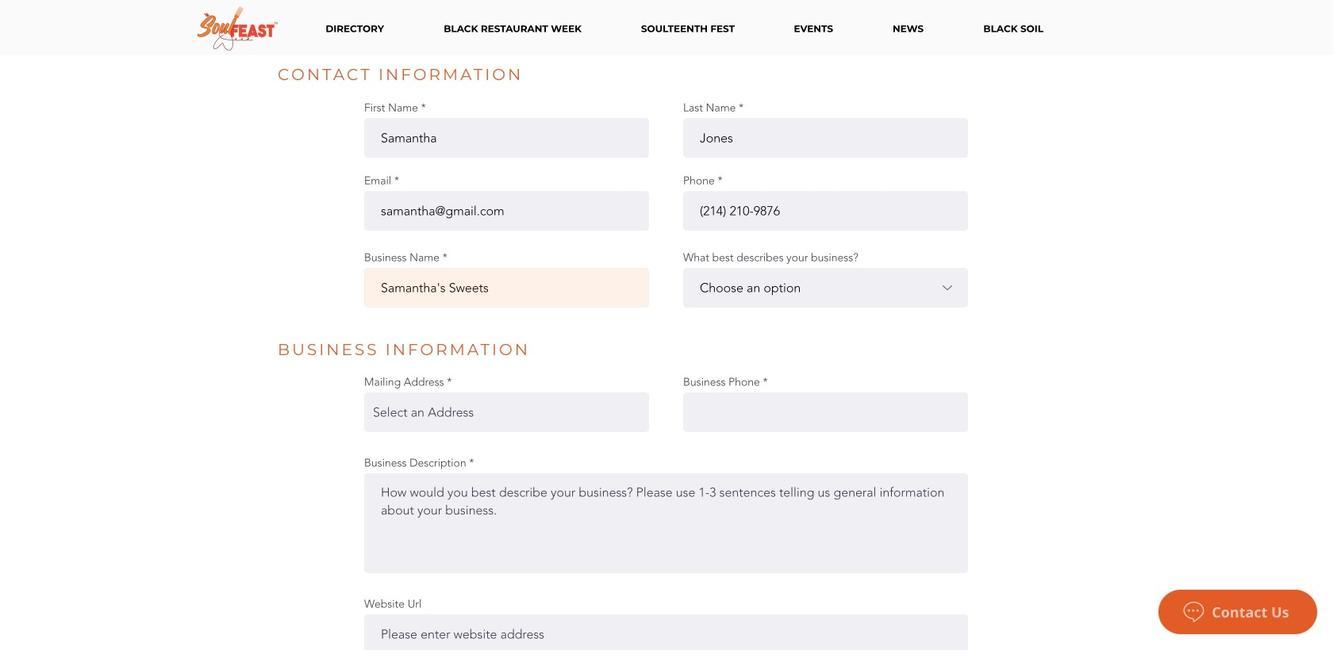 Task type: locate. For each thing, give the bounding box(es) containing it.
Address Input - 0 results found search field
[[364, 393, 649, 433]]

wix chat element
[[1151, 583, 1334, 651]]

0 vertical spatial   telephone field
[[684, 191, 969, 231]]

  email field
[[364, 191, 649, 231]]

1   telephone field from the top
[[684, 191, 969, 231]]

Please enter website address url field
[[364, 615, 969, 651]]

  telephone field
[[684, 191, 969, 231], [684, 393, 969, 433]]

1 horizontal spatial   text field
[[684, 118, 969, 158]]

1 vertical spatial   text field
[[364, 268, 649, 308]]

0 vertical spatial   text field
[[684, 118, 969, 158]]

1 vertical spatial   telephone field
[[684, 393, 969, 433]]

  text field
[[684, 118, 969, 158], [364, 268, 649, 308]]

  text field
[[364, 118, 649, 158]]



Task type: describe. For each thing, give the bounding box(es) containing it.
How would you best describe your business? Please use 1-3 sentences telling us general information about your business. text field
[[364, 474, 969, 574]]

0 horizontal spatial   text field
[[364, 268, 649, 308]]

2   telephone field from the top
[[684, 393, 969, 433]]



